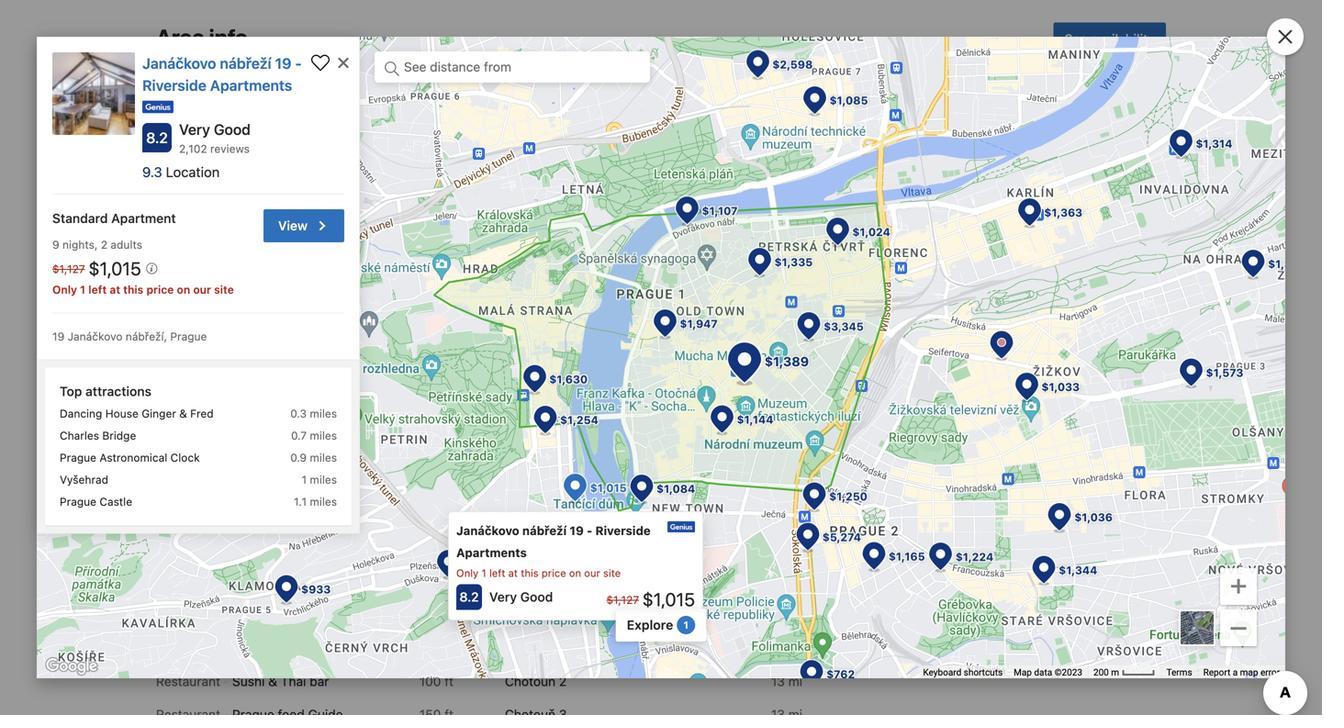 Task type: locate. For each thing, give the bounding box(es) containing it.
what's
[[182, 208, 232, 226]]

map data ©2023
[[1014, 667, 1083, 678]]

botanical garden
[[505, 402, 607, 417]]

century
[[691, 152, 740, 167]]

the
[[205, 152, 227, 167]]

1.1 down $1,144
[[770, 435, 785, 450]]

$1,127 up explore
[[607, 594, 639, 607]]

0 vertical spatial janáčkovo nábřeží 19 - riverside apartments
[[142, 55, 302, 94]]

19 down žižkov tower on the bottom left of the page
[[570, 524, 584, 538]]

charles down rudolfinum
[[505, 336, 550, 351]]

2 2,700 ft from the top
[[1105, 351, 1152, 366]]

& left cafes
[[272, 631, 282, 648]]

mi up 1.2 mi
[[788, 468, 803, 483]]

mi right "6"
[[1137, 490, 1152, 506]]

1 horizontal spatial prague castle
[[505, 468, 588, 483]]

scored  8.2 element
[[142, 123, 172, 152], [456, 584, 482, 610]]

museum up alchemiae
[[505, 252, 556, 267]]

castle down vyšehrad
[[100, 495, 132, 508]]

subway for národní metro station
[[854, 285, 900, 300]]

1 horizontal spatial a
[[1233, 667, 1238, 678]]

0 vertical spatial prague castle
[[505, 468, 588, 483]]

2,700 ft for masaryk's train station
[[1105, 351, 1152, 366]]

map region
[[37, 37, 1286, 679]]

1 vertical spatial prague astronomical clock
[[60, 451, 200, 464]]

0 vertical spatial charles
[[1040, 152, 1088, 167]]

1 vertical spatial in
[[255, 568, 265, 583]]

price down mucha
[[146, 283, 174, 296]]

prague
[[156, 318, 198, 333], [895, 318, 937, 333], [170, 330, 207, 343], [60, 451, 96, 464], [505, 468, 547, 483], [977, 490, 1019, 506], [60, 495, 96, 508], [226, 534, 268, 550], [268, 568, 310, 583], [505, 568, 547, 583]]

mi down 0.9 mi
[[788, 435, 803, 450]]

1 horizontal spatial price
[[542, 567, 566, 580]]

0 vertical spatial $1,344
[[1268, 258, 1307, 271]]

1 vertical spatial &
[[272, 631, 282, 648]]

2 right chotouň
[[559, 674, 567, 689]]

at
[[110, 283, 120, 296], [508, 567, 518, 580]]

tower for žižkov tower
[[547, 501, 583, 517]]

$1,363
[[1045, 206, 1083, 219]]

riverside up $1,127 $1,015
[[596, 524, 651, 538]]

clock up 0.3
[[283, 318, 316, 333]]

janáčkovo down the žižkov
[[456, 524, 519, 538]]

availability
[[1091, 31, 1155, 46]]

1 vertical spatial clock
[[170, 451, 200, 464]]

tower for henry's tower
[[205, 285, 241, 300]]

station down 'můstek metro station'
[[1000, 285, 1042, 300]]

transit
[[927, 208, 974, 226]]

$1,254
[[560, 414, 599, 427]]

metro for národní
[[962, 285, 997, 300]]

info
[[209, 24, 248, 50]]

2,700 for prague main train station
[[1105, 318, 1139, 333]]

scored  8.2 element left very good
[[456, 584, 482, 610]]

$1,036
[[1075, 511, 1113, 524]]

view
[[278, 218, 308, 233]]

2 vertical spatial &
[[268, 674, 277, 689]]

only 1 left at this price on our site up very good
[[456, 567, 621, 580]]

0 horizontal spatial 0.9
[[290, 451, 307, 464]]

janáčkovo
[[142, 55, 216, 72], [68, 330, 123, 343], [456, 524, 519, 538]]

1 vertical spatial top attractions
[[60, 384, 151, 399]]

castle inside map view dialog
[[100, 495, 132, 508]]

0 horizontal spatial $1,015
[[89, 257, 146, 279]]

2 vertical spatial $1,015
[[643, 588, 695, 610]]

good down 'prague zoo'
[[520, 590, 553, 605]]

1 vertical spatial very
[[489, 590, 517, 605]]

prague astronomical clock down dancing house ginger & fred
[[60, 451, 200, 464]]

a right with
[[592, 152, 599, 167]]

astronomical inside map view dialog
[[100, 451, 167, 464]]

0 vertical spatial $1,127
[[52, 263, 85, 275]]

the up is
[[282, 123, 305, 141]]

vysehrad
[[505, 534, 561, 550]]

1 horizontal spatial scored  8.2 element
[[456, 584, 482, 610]]

tower right powder
[[204, 351, 239, 366]]

charles bridge down dancing
[[60, 429, 136, 442]]

1 vertical spatial janáčkovo
[[68, 330, 123, 343]]

1,600 ft
[[408, 384, 454, 399], [408, 417, 454, 432]]

1.1 down 1 miles
[[294, 495, 307, 508]]

house inside map view dialog
[[105, 407, 139, 420]]

astronomical for charles bridge
[[100, 451, 167, 464]]

castle for 1.1 miles
[[100, 495, 132, 508]]

prague main train station
[[895, 318, 1047, 333]]

1 vertical spatial nábřeží
[[522, 524, 567, 538]]

2,700 ft down 1,650 ft
[[1105, 318, 1152, 333]]

$762
[[826, 668, 855, 681]]

left
[[88, 283, 107, 296], [489, 567, 505, 580]]

charles inside map view dialog
[[60, 429, 99, 442]]

our
[[193, 283, 211, 296], [584, 567, 600, 580]]

chotouň
[[505, 674, 556, 689]]

1 1.1 mi from the top
[[770, 435, 803, 450]]

1 vertical spatial prague castle
[[60, 495, 132, 508]]

only 1 left at this price on our site down mucha
[[52, 283, 234, 296]]

2 vertical spatial -
[[587, 524, 593, 538]]

1 miles from the top
[[310, 407, 337, 420]]

in down historical building of the national museum of prague
[[255, 568, 265, 583]]

house left ginger
[[105, 407, 139, 420]]

$1,224
[[956, 551, 994, 564]]

19 left close info window image
[[275, 55, 292, 72]]

the inside historical building of the national museum of prague
[[282, 516, 301, 531]]

0 vertical spatial scored  8.2 element
[[142, 123, 172, 152]]

apartments
[[210, 77, 292, 94], [456, 546, 527, 560]]

0 horizontal spatial clock
[[170, 451, 200, 464]]

prague castle inside map view dialog
[[60, 495, 132, 508]]

subway for můstek metro station
[[854, 252, 900, 267]]

attractions
[[560, 208, 639, 226], [85, 384, 151, 399]]

0 horizontal spatial riverside
[[142, 77, 206, 94]]

1,550
[[409, 351, 441, 366]]

janáčkovo nábřeží 19 - riverside apartments down info
[[142, 55, 302, 94]]

2,700 ft up 0.8
[[1105, 351, 1152, 366]]

0 horizontal spatial janáčkovo nábřeží 19 - riverside apartments
[[142, 55, 302, 94]]

this up very good
[[521, 567, 539, 580]]

0 horizontal spatial 2
[[101, 238, 107, 251]]

2 vertical spatial bridge
[[102, 429, 136, 442]]

+
[[1230, 567, 1248, 601]]

0 horizontal spatial bus
[[854, 384, 876, 399]]

1 vertical spatial $1,344
[[1059, 564, 1098, 577]]

1 vertical spatial charles
[[505, 336, 550, 351]]

- right alchemy
[[629, 252, 635, 267]]

2,100 ft
[[409, 483, 454, 498]]

prague up $933
[[268, 568, 310, 583]]

1.1 mi down 0.9 mi
[[770, 435, 803, 450]]

very good 2,102 reviews
[[179, 121, 251, 155]]

0 vertical spatial metro
[[959, 252, 994, 267]]

very inside very good 2,102 reviews
[[179, 121, 210, 138]]

ft right 100
[[445, 674, 454, 689]]

miles for 0.9 miles
[[310, 451, 337, 464]]

charming
[[354, 152, 409, 167]]

0 vertical spatial 1,600
[[408, 384, 441, 399]]

restaurants & cafes
[[182, 631, 325, 648]]

historical
[[156, 516, 212, 531]]

museum inside museum of alchemy - speculum alchemiae
[[505, 252, 556, 267]]

0 vertical spatial janáčkovo
[[142, 55, 216, 72]]

$1,024
[[852, 225, 891, 238]]

in right located
[[265, 123, 278, 141]]

$1,127 for $1,127
[[52, 263, 85, 275]]

bus right central
[[982, 384, 1004, 399]]

part
[[413, 152, 437, 167]]

location
[[166, 164, 220, 180]]

station for masaryk's train station
[[992, 351, 1034, 366]]

$1,015 down adults on the left top
[[89, 257, 146, 279]]

0 vertical spatial castle
[[551, 468, 588, 483]]

miles for 0.3 miles
[[310, 407, 337, 420]]

0 horizontal spatial nábřeží
[[220, 55, 271, 72]]

$1,947
[[680, 317, 718, 330]]

1.1 miles
[[294, 495, 337, 508]]

1 vertical spatial good
[[520, 590, 553, 605]]

miles up '0.9 miles'
[[310, 429, 337, 442]]

1 vertical spatial 1.1 mi
[[770, 468, 803, 483]]

tower
[[205, 285, 241, 300], [204, 351, 239, 366], [547, 501, 583, 517]]

1 vertical spatial subway
[[854, 285, 900, 300]]

explore
[[627, 618, 673, 633]]

1 horizontal spatial bus
[[982, 384, 1004, 399]]

clock down town
[[170, 451, 200, 464]]

1 horizontal spatial top attractions
[[531, 208, 639, 226]]

price down vysehrad castle
[[542, 567, 566, 580]]

0.9 inside map view dialog
[[290, 451, 307, 464]]

0.7 miles
[[291, 429, 337, 442]]

$1,127 for $1,127 $1,015
[[607, 594, 639, 607]]

restaurants
[[182, 631, 268, 648]]

bridge for 3,200 ft
[[554, 336, 592, 351]]

2 subway from the top
[[854, 285, 900, 300]]

mi right 2.4 in the bottom right of the page
[[788, 568, 803, 583]]

0 horizontal spatial on
[[177, 283, 190, 296]]

very
[[179, 121, 210, 138], [489, 590, 517, 605]]

2 bus from the left
[[982, 384, 1004, 399]]

.
[[1133, 152, 1137, 167]]

our right zoo
[[584, 567, 600, 580]]

1 horizontal spatial nábřeží
[[522, 524, 567, 538]]

5 miles from the top
[[310, 495, 337, 508]]

0.7
[[291, 429, 307, 442]]

on down vysehrad castle
[[569, 567, 581, 580]]

astronomical down dancing house ginger & fred
[[100, 451, 167, 464]]

scored  9.3 element
[[142, 164, 166, 180]]

with
[[564, 152, 588, 167]]

1,600 up 1,700
[[408, 417, 441, 432]]

1 horizontal spatial at
[[508, 567, 518, 580]]

airports
[[937, 447, 996, 465]]

1 2,700 ft from the top
[[1105, 318, 1152, 333]]

bridge
[[1091, 152, 1133, 167], [554, 336, 592, 351], [102, 429, 136, 442]]

2 horizontal spatial janáčkovo
[[456, 524, 519, 538]]

0 horizontal spatial prague castle
[[60, 495, 132, 508]]

0.3 miles
[[290, 407, 337, 420]]

alchemiae
[[505, 270, 567, 285]]

_
[[1231, 598, 1247, 633]]

0 horizontal spatial top attractions
[[60, 384, 151, 399]]

prague inside historical building of the national museum of prague
[[226, 534, 268, 550]]

very for very good
[[489, 590, 517, 605]]

1 horizontal spatial charles
[[505, 336, 550, 351]]

tower up vysehrad castle
[[547, 501, 583, 517]]

$933
[[301, 583, 331, 596]]

1.1 mi
[[770, 435, 803, 450], [770, 468, 803, 483]]

©2023
[[1055, 667, 1083, 678]]

top inside map view dialog
[[60, 384, 82, 399]]

top attractions up alchemy
[[531, 208, 639, 226]]

0 vertical spatial good
[[214, 121, 251, 138]]

$1,127 inside $1,127 $1,015
[[607, 594, 639, 607]]

map
[[1014, 667, 1032, 678]]

9.3
[[142, 164, 162, 180]]

ft right the 1,500
[[445, 318, 454, 333]]

miles up 0.7 miles
[[310, 407, 337, 420]]

1 horizontal spatial house
[[216, 450, 254, 465]]

ft right 2,600 on the bottom of page
[[445, 568, 454, 583]]

2 2,700 from the top
[[1105, 351, 1139, 366]]

0 horizontal spatial only
[[52, 283, 77, 296]]

0 horizontal spatial top
[[60, 384, 82, 399]]

only down 9
[[52, 283, 77, 296]]

2 horizontal spatial 19
[[570, 524, 584, 538]]

& inside map view dialog
[[179, 407, 187, 420]]

1 horizontal spatial apartments
[[456, 546, 527, 560]]

1 horizontal spatial this
[[521, 567, 539, 580]]

top up dancing
[[60, 384, 82, 399]]

1.1 inside map view dialog
[[294, 495, 307, 508]]

castle down 'anne's'
[[551, 468, 588, 483]]

1,450
[[408, 285, 441, 300]]

4 miles from the top
[[310, 473, 337, 486]]

astronomical for henry's tower
[[202, 318, 279, 333]]

charles for ft
[[505, 336, 550, 351]]

0.9 down 0.7
[[290, 451, 307, 464]]

janáčkovo nábřeží 19 - riverside apartments down žižkov tower on the bottom left of the page
[[456, 524, 651, 560]]

attractions up dancing house ginger & fred
[[85, 384, 151, 399]]

0.9 for 0.9 mi
[[766, 402, 785, 417]]

mi right 13
[[788, 674, 803, 689]]

mi
[[1137, 384, 1152, 399], [788, 402, 803, 417], [788, 435, 803, 450], [788, 468, 803, 483], [1137, 490, 1152, 506], [788, 501, 803, 517], [1137, 523, 1152, 539], [788, 534, 803, 550], [788, 568, 803, 583], [788, 674, 803, 689]]

0 vertical spatial top
[[531, 208, 557, 226]]

3 miles from the top
[[310, 451, 337, 464]]

2 miles from the top
[[310, 429, 337, 442]]

1 vertical spatial charles bridge
[[60, 429, 136, 442]]

attractions inside map view dialog
[[85, 384, 151, 399]]

& left the thai on the left bottom
[[268, 674, 277, 689]]

1 vertical spatial our
[[584, 567, 600, 580]]

bridge inside map view dialog
[[102, 429, 136, 442]]

charles right the famous
[[1040, 152, 1088, 167]]

rated element
[[166, 164, 220, 180]]

0 vertical spatial subway
[[854, 252, 900, 267]]

1 vertical spatial house
[[216, 450, 254, 465]]

$1,165
[[889, 550, 925, 563]]

map view dialog
[[0, 0, 1322, 703]]

mi right 1.4
[[788, 534, 803, 550]]

charles bridge inside map view dialog
[[60, 429, 136, 442]]

0.3
[[290, 407, 307, 420]]

building
[[215, 516, 263, 531]]

charles down dancing
[[60, 429, 99, 442]]

this down adults on the left top
[[123, 283, 143, 296]]

2 inside map view dialog
[[101, 238, 107, 251]]

nábřeží down žižkov tower on the bottom left of the page
[[522, 524, 567, 538]]

2,700 ft
[[1105, 318, 1152, 333], [1105, 351, 1152, 366]]

mi for prague zoo
[[788, 568, 803, 583]]

1 right 2,600 ft
[[482, 567, 486, 580]]

top down complete
[[531, 208, 557, 226]]

0 vertical spatial our
[[193, 283, 211, 296]]

1 vertical spatial apartments
[[456, 546, 527, 560]]

a inside dialog
[[1233, 667, 1238, 678]]

0 vertical spatial a
[[592, 152, 599, 167]]

at down adults on the left top
[[110, 283, 120, 296]]

metro for můstek
[[959, 252, 994, 267]]

janáčkovo down the area
[[142, 55, 216, 72]]

1 2,700 from the top
[[1105, 318, 1139, 333]]

museum up henry's tower
[[199, 252, 250, 267]]

alchemy
[[575, 252, 626, 267]]

1,650 ft
[[1106, 285, 1152, 300]]

mi for žižkov tower
[[788, 501, 803, 517]]

metro down 'můstek metro station'
[[962, 285, 997, 300]]

very up 2,102
[[179, 121, 210, 138]]

powder
[[156, 351, 200, 366]]

mi for botanical garden
[[788, 402, 803, 417]]

1
[[80, 283, 86, 296], [302, 473, 307, 486], [482, 567, 486, 580], [684, 619, 689, 631]]

station down prague main train station
[[992, 351, 1034, 366]]

1 1,600 from the top
[[408, 384, 441, 399]]

prague astronomical clock inside map view dialog
[[60, 451, 200, 464]]

station up národní metro station
[[997, 252, 1039, 267]]

$1,015 up explore
[[643, 588, 695, 610]]

1 vertical spatial 1,600 ft
[[408, 417, 454, 432]]

prague astronomical clock down henry's tower
[[156, 318, 316, 333]]

2 1.1 mi from the top
[[770, 468, 803, 483]]

& left fred at the bottom of page
[[179, 407, 187, 420]]

bus
[[854, 384, 876, 399], [982, 384, 1004, 399]]

good inside very good 2,102 reviews
[[214, 121, 251, 138]]

$1,573
[[1206, 366, 1244, 379]]

1 horizontal spatial astronomical
[[202, 318, 279, 333]]

castle for 1.1 mi
[[551, 468, 588, 483]]

0 vertical spatial on
[[177, 283, 190, 296]]

miles up 1.1 miles
[[310, 473, 337, 486]]

house
[[105, 407, 139, 420], [216, 450, 254, 465]]

1 vertical spatial at
[[508, 567, 518, 580]]

house down square
[[216, 450, 254, 465]]

metro up národní metro station
[[959, 252, 994, 267]]

1 horizontal spatial charles bridge
[[505, 336, 592, 351]]

standard apartment
[[52, 211, 176, 226]]

the down 1.1 miles
[[282, 516, 301, 531]]

the old town is the most charming part of prague, complete with a stunning 15th-century astronomical clock tower and the world-famous charles bridge .
[[205, 152, 1137, 167]]

mucha
[[156, 252, 196, 267]]

1 subway from the top
[[854, 252, 900, 267]]

vyšehrad
[[60, 473, 108, 486]]

1.1 mi for queen anne's summer palace
[[770, 435, 803, 450]]

1 vertical spatial janáčkovo nábřeží 19 - riverside apartments
[[456, 524, 651, 560]]

1.4
[[768, 534, 785, 550]]

ft right the 3,050
[[794, 303, 803, 318]]

19 janáčkovo nábřeží, prague
[[52, 330, 207, 343]]

1 horizontal spatial 0.9
[[766, 402, 785, 417]]

ft down 1,650 ft
[[1142, 318, 1152, 333]]

0 vertical spatial left
[[88, 283, 107, 296]]

train left the main
[[854, 318, 883, 333]]

a
[[592, 152, 599, 167], [1233, 667, 1238, 678]]

1 horizontal spatial old
[[366, 123, 388, 141]]

1 horizontal spatial very
[[489, 590, 517, 605]]

prague astronomical clock for charles bridge
[[60, 451, 200, 464]]

1 horizontal spatial good
[[520, 590, 553, 605]]

prague castle
[[505, 468, 588, 483], [60, 495, 132, 508]]

0 vertical spatial very
[[179, 121, 210, 138]]

8.2 for $1,015
[[460, 590, 479, 605]]

19 up dancing
[[52, 330, 64, 343]]

clock
[[829, 152, 863, 167]]

1 vertical spatial tower
[[204, 351, 239, 366]]

old
[[366, 123, 388, 141], [231, 152, 249, 167]]

$1,250
[[829, 490, 868, 503]]

only right 2,600 ft
[[456, 567, 479, 580]]

masaryk's
[[895, 351, 956, 366]]

1 horizontal spatial janáčkovo
[[142, 55, 216, 72]]

clock inside map view dialog
[[170, 451, 200, 464]]

8.2 for location
[[146, 129, 168, 146]]

3,250 ft
[[756, 369, 803, 384]]

200 m button
[[1088, 666, 1161, 679]]

0 vertical spatial town
[[392, 123, 427, 141]]



Task type: describe. For each thing, give the bounding box(es) containing it.
museum inside historical building of the national museum of prague
[[156, 534, 207, 550]]

good for very good
[[520, 590, 553, 605]]

chotouň 2
[[505, 674, 567, 689]]

station for můstek metro station
[[997, 252, 1039, 267]]

station down národní metro station
[[1005, 318, 1047, 333]]

mi for prague castle
[[788, 468, 803, 483]]

0 horizontal spatial left
[[88, 283, 107, 296]]

2,650 ft
[[756, 261, 803, 276]]

miles for 1.1 miles
[[310, 495, 337, 508]]

2 1,600 ft from the top
[[408, 417, 454, 432]]

ft up $1,389
[[794, 336, 803, 351]]

prague up powder
[[156, 318, 198, 333]]

mi for vysehrad castle
[[788, 534, 803, 550]]

dancing
[[60, 407, 102, 420]]

jewish
[[156, 568, 197, 583]]

prague up masaryk's in the right of the page
[[895, 318, 937, 333]]

of inside museum of alchemy - speculum alchemiae
[[559, 252, 571, 267]]

house for municipal
[[216, 450, 254, 465]]

20 ft
[[1123, 252, 1152, 267]]

0.9 mi
[[766, 402, 803, 417]]

0 horizontal spatial at
[[110, 283, 120, 296]]

ft down the 1,550 ft
[[445, 384, 454, 399]]

2 horizontal spatial $1,015
[[643, 588, 695, 610]]

1.4 mi
[[768, 534, 803, 550]]

bridge for 0.7 miles
[[102, 429, 136, 442]]

palace
[[645, 435, 684, 450]]

nábřeží,
[[126, 330, 167, 343]]

mi for chotouň 2
[[788, 674, 803, 689]]

ft right 2,650
[[794, 261, 803, 276]]

0.9 for 0.9 miles
[[290, 451, 307, 464]]

3,200 ft
[[756, 336, 803, 351]]

museum right jewish
[[200, 568, 251, 583]]

castle for 1.4 mi
[[564, 534, 602, 550]]

zoo
[[551, 568, 578, 583]]

1 vertical spatial only 1 left at this price on our site
[[456, 567, 621, 580]]

2,200 ft
[[407, 525, 454, 540]]

of right the "part"
[[440, 152, 452, 167]]

scored  8.2 element for location
[[142, 123, 172, 152]]

0.8
[[1115, 384, 1134, 399]]

$1,144
[[737, 413, 774, 426]]

ft right 800
[[445, 252, 454, 267]]

the right is
[[298, 152, 317, 167]]

astronomical
[[743, 152, 826, 167]]

0 horizontal spatial site
[[214, 283, 234, 296]]

miles for 0.7 miles
[[310, 429, 337, 442]]

top attractions inside map view dialog
[[60, 384, 151, 399]]

good for very good 2,102 reviews
[[214, 121, 251, 138]]

0 horizontal spatial janáčkovo
[[68, 330, 123, 343]]

& for sushi
[[268, 674, 277, 689]]

0 vertical spatial only 1 left at this price on our site
[[52, 283, 234, 296]]

See distance from search field
[[375, 51, 650, 83]]

powder tower
[[156, 351, 239, 366]]

prague down vyšehrad
[[60, 495, 96, 508]]

terms
[[1167, 667, 1192, 678]]

ft up 1,700 ft
[[445, 417, 454, 432]]

mi right 0.8
[[1137, 384, 1152, 399]]

0 vertical spatial nábřeží
[[220, 55, 271, 72]]

1 horizontal spatial in
[[265, 123, 278, 141]]

complete
[[505, 152, 560, 167]]

prague zoo
[[505, 568, 578, 583]]

1 vertical spatial only
[[456, 567, 479, 580]]

clock for bridge
[[170, 451, 200, 464]]

botanical
[[505, 402, 560, 417]]

1 horizontal spatial -
[[587, 524, 593, 538]]

15th-
[[657, 152, 691, 167]]

0 vertical spatial price
[[146, 283, 174, 296]]

ft right 1,700
[[445, 450, 454, 465]]

1 vertical spatial site
[[603, 567, 621, 580]]

2 vertical spatial janáčkovo
[[456, 524, 519, 538]]

0 horizontal spatial town
[[253, 152, 282, 167]]

1,650
[[1106, 285, 1139, 300]]

very for very good 2,102 reviews
[[179, 121, 210, 138]]

located in the historic old town
[[205, 123, 427, 141]]

station right central
[[1008, 384, 1050, 399]]

see availability button
[[1054, 23, 1166, 56]]

2.4
[[766, 568, 785, 583]]

station for národní metro station
[[1000, 285, 1042, 300]]

0 vertical spatial $1,015
[[89, 257, 146, 279]]

1 horizontal spatial on
[[569, 567, 581, 580]]

57 mi
[[1119, 523, 1152, 539]]

prague castle for 1.1 mi
[[505, 468, 588, 483]]

train down prague main train station
[[959, 351, 988, 366]]

$1,033
[[1042, 381, 1080, 393]]

2,102
[[179, 142, 207, 155]]

0 vertical spatial apartments
[[210, 77, 292, 94]]

1 horizontal spatial $1,015
[[590, 482, 627, 495]]

200
[[1094, 667, 1109, 678]]

masaryk's train station
[[895, 351, 1034, 366]]

$3,345
[[824, 320, 864, 333]]

2 horizontal spatial bridge
[[1091, 152, 1133, 167]]

ft right 3,250
[[794, 369, 803, 384]]

1 horizontal spatial attractions
[[560, 208, 639, 226]]

1 vertical spatial riverside
[[596, 524, 651, 538]]

$1,314
[[1196, 137, 1233, 150]]

1 bus from the left
[[854, 384, 876, 399]]

main
[[941, 318, 969, 333]]

world-
[[954, 152, 992, 167]]

keyboard
[[923, 667, 962, 678]]

most
[[321, 152, 350, 167]]

prague up vyšehrad
[[60, 451, 96, 464]]

nights,
[[62, 238, 98, 251]]

close info window image
[[335, 54, 352, 71]]

charles bridge for 3,200 ft
[[505, 336, 592, 351]]

clock for tower
[[283, 318, 316, 333]]

miles for 1 miles
[[310, 473, 337, 486]]

town
[[180, 417, 211, 432]]

train right the main
[[973, 318, 1002, 333]]

9.3 location
[[142, 164, 220, 180]]

house for dancing
[[105, 407, 139, 420]]

1 horizontal spatial $1,344
[[1268, 258, 1307, 271]]

1 vertical spatial price
[[542, 567, 566, 580]]

2,600 ft
[[407, 568, 454, 583]]

prague up very good
[[505, 568, 547, 583]]

0 vertical spatial 19
[[275, 55, 292, 72]]

prague down airports
[[977, 490, 1019, 506]]

1 vertical spatial this
[[521, 567, 539, 580]]

_ link
[[1220, 598, 1257, 646]]

scored  8.2 element for $1,015
[[456, 584, 482, 610]]

2 1,600 from the top
[[408, 417, 441, 432]]

prague up powder tower
[[170, 330, 207, 343]]

1 1,600 ft from the top
[[408, 384, 454, 399]]

1 miles
[[302, 473, 337, 486]]

0 vertical spatial -
[[295, 55, 302, 72]]

public
[[880, 208, 924, 226]]

$1,127 $1,015
[[607, 588, 695, 610]]

prague astronomical clock for henry's tower
[[156, 318, 316, 333]]

vaclav
[[854, 490, 893, 506]]

1 horizontal spatial our
[[584, 567, 600, 580]]

cafes
[[286, 631, 325, 648]]

1 vertical spatial 1.1
[[770, 468, 785, 483]]

1 horizontal spatial top
[[531, 208, 557, 226]]

1,700
[[409, 450, 441, 465]]

$1,344 inside $1,165 $1,344
[[1059, 564, 1098, 577]]

mi for vaclav havel airport prague
[[1137, 490, 1152, 506]]

central
[[936, 384, 979, 399]]

1 horizontal spatial town
[[392, 123, 427, 141]]

garden
[[563, 402, 607, 417]]

2,700 for masaryk's train station
[[1105, 351, 1139, 366]]

prague castle for 1.1 miles
[[60, 495, 132, 508]]

mi for pardubice airport
[[1137, 523, 1152, 539]]

13 mi
[[771, 674, 803, 689]]

můstek metro station
[[912, 252, 1039, 267]]

prague down queen
[[505, 468, 547, 483]]

1 right explore
[[684, 619, 689, 631]]

2,650
[[756, 261, 790, 276]]

ski lifts
[[531, 631, 584, 648]]

0 vertical spatial 1.1
[[770, 435, 785, 450]]

& for restaurants
[[272, 631, 282, 648]]

of right building
[[267, 516, 279, 531]]

charles for miles
[[60, 429, 99, 442]]

very good
[[489, 590, 553, 605]]

the right and
[[931, 152, 951, 167]]

2,700 ft for prague main train station
[[1105, 318, 1152, 333]]

0 vertical spatial riverside
[[142, 77, 206, 94]]

1.1 mi for prague castle
[[770, 468, 803, 483]]

ft right 1,450
[[445, 285, 454, 300]]

mi for queen anne's summer palace
[[788, 435, 803, 450]]

old town square
[[156, 417, 257, 432]]

2 vertical spatial 19
[[570, 524, 584, 538]]

view link
[[263, 209, 344, 242]]

1,700 ft
[[409, 450, 454, 465]]

1 vertical spatial 19
[[52, 330, 64, 343]]

200 m
[[1094, 667, 1122, 678]]

1 horizontal spatial 2
[[559, 674, 567, 689]]

ft right 20
[[1142, 252, 1152, 267]]

ft right 2,100
[[445, 483, 454, 498]]

1 vertical spatial old
[[231, 152, 249, 167]]

mucha museum
[[156, 252, 250, 267]]

- inside museum of alchemy - speculum alchemiae
[[629, 252, 635, 267]]

1 down '0.9 miles'
[[302, 473, 307, 486]]

ft up 0.8 mi
[[1142, 351, 1152, 366]]

národní
[[912, 285, 959, 300]]

1,550 ft
[[409, 351, 454, 366]]

ft right 1,550
[[445, 351, 454, 366]]

0 horizontal spatial a
[[592, 152, 599, 167]]

0 vertical spatial top attractions
[[531, 208, 639, 226]]

tower for powder tower
[[204, 351, 239, 366]]

$2,598
[[773, 58, 813, 71]]

ft right 2,200
[[445, 525, 454, 540]]

lifts
[[556, 631, 584, 648]]

google image
[[41, 655, 102, 679]]

ft right 1,650
[[1142, 285, 1152, 300]]

train down $3,345
[[854, 351, 883, 366]]

old
[[156, 417, 177, 432]]

municipal
[[156, 450, 213, 465]]

terms link
[[1167, 667, 1192, 678]]

bar
[[310, 674, 329, 689]]

2,200
[[407, 525, 441, 540]]

$1,107
[[702, 204, 738, 217]]

apartment
[[111, 211, 176, 226]]

0 vertical spatial airport
[[933, 490, 974, 506]]

2,100
[[409, 483, 441, 498]]

sushi
[[232, 674, 265, 689]]

0 vertical spatial old
[[366, 123, 388, 141]]

0 horizontal spatial in
[[255, 568, 265, 583]]

1 vertical spatial left
[[489, 567, 505, 580]]

národní metro station
[[912, 285, 1042, 300]]

2.4 mi
[[766, 568, 803, 583]]

queen anne's summer palace
[[505, 435, 684, 450]]

můstek
[[912, 252, 956, 267]]

charles bridge for 0.7 miles
[[60, 429, 136, 442]]

located
[[205, 123, 262, 141]]

1 vertical spatial airport
[[917, 523, 958, 539]]

1 down nights,
[[80, 283, 86, 296]]

historic
[[309, 123, 362, 141]]

1 horizontal spatial janáčkovo nábřeží 19 - riverside apartments
[[456, 524, 651, 560]]

0 vertical spatial this
[[123, 283, 143, 296]]

800
[[417, 252, 441, 267]]

of down building
[[210, 534, 222, 550]]



Task type: vqa. For each thing, say whether or not it's contained in the screenshot.


